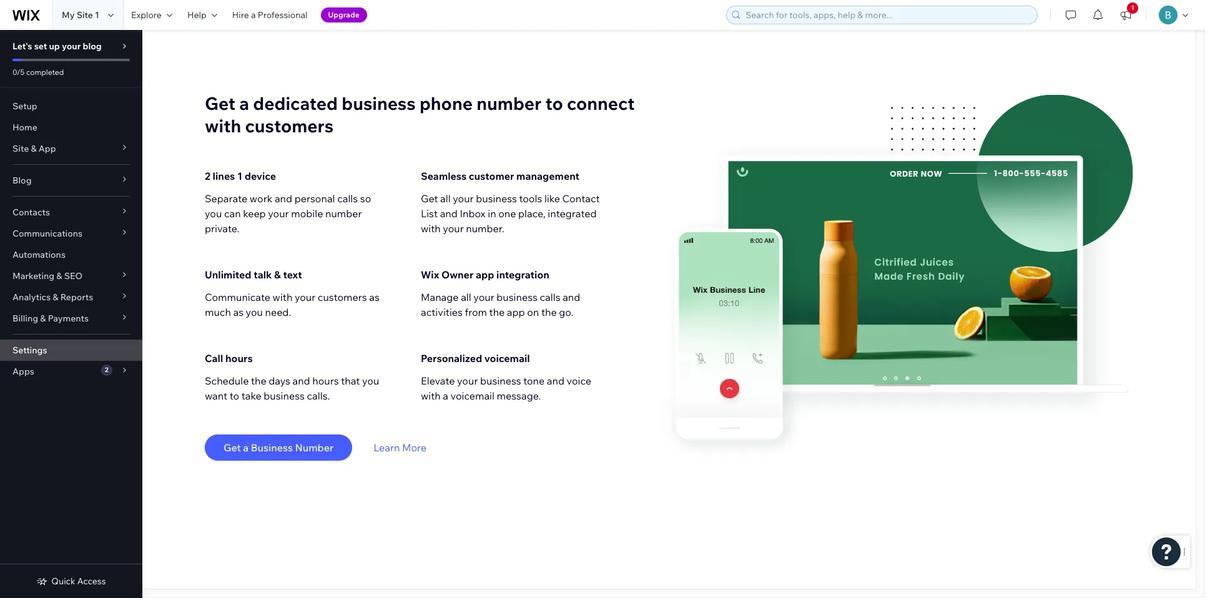 Task type: locate. For each thing, give the bounding box(es) containing it.
the right on
[[541, 306, 557, 318]]

0 horizontal spatial as
[[233, 306, 244, 318]]

site right 'my'
[[77, 9, 93, 21]]

1 vertical spatial calls
[[540, 291, 561, 304]]

1 horizontal spatial to
[[546, 92, 563, 114]]

blog
[[12, 175, 32, 186]]

my
[[62, 9, 75, 21]]

payments
[[48, 313, 89, 324]]

1 for 2 lines 1 device
[[237, 170, 242, 182]]

management
[[517, 170, 580, 182]]

a left dedicated
[[239, 92, 249, 114]]

a for hire a professional
[[251, 9, 256, 21]]

business inside manage all your business calls and activities from the app on the go.
[[497, 291, 538, 304]]

0 horizontal spatial to
[[230, 390, 239, 402]]

much
[[205, 306, 231, 318]]

& left seo
[[56, 270, 62, 282]]

place,
[[518, 207, 546, 220]]

0 horizontal spatial you
[[205, 207, 222, 220]]

your down work
[[268, 207, 289, 220]]

a down elevate
[[443, 390, 448, 402]]

mobile
[[291, 207, 323, 220]]

hours inside "schedule the days and hours that you want to take business calls."
[[312, 375, 339, 387]]

voicemail inside elevate your business tone and voice with a voicemail message.
[[451, 390, 495, 402]]

voicemail up elevate your business tone and voice with a voicemail message.
[[484, 352, 530, 365]]

take
[[241, 390, 261, 402]]

your inside the communicate with your customers as much as you need.
[[295, 291, 316, 304]]

calls
[[337, 192, 358, 205], [540, 291, 561, 304]]

personal
[[295, 192, 335, 205]]

2 horizontal spatial 1
[[1131, 4, 1134, 12]]

0/5
[[12, 67, 25, 77]]

0 horizontal spatial app
[[476, 269, 494, 281]]

2 horizontal spatial the
[[541, 306, 557, 318]]

set
[[34, 41, 47, 52]]

a
[[251, 9, 256, 21], [239, 92, 249, 114], [443, 390, 448, 402], [243, 442, 249, 454]]

& inside popup button
[[31, 143, 37, 154]]

marketing
[[12, 270, 54, 282]]

phone
[[420, 92, 473, 114]]

0 vertical spatial get
[[205, 92, 235, 114]]

1 horizontal spatial app
[[507, 306, 525, 318]]

quick access button
[[36, 576, 106, 587]]

2 for 2
[[105, 366, 108, 374]]

a right hire
[[251, 9, 256, 21]]

the
[[489, 306, 505, 318], [541, 306, 557, 318], [251, 375, 266, 387]]

keep
[[243, 207, 266, 220]]

a inside the get a dedicated business phone number to connect with customers
[[239, 92, 249, 114]]

and inside "schedule the days and hours that you want to take business calls."
[[293, 375, 310, 387]]

hours
[[225, 352, 253, 365], [312, 375, 339, 387]]

get inside the get a dedicated business phone number to connect with customers
[[205, 92, 235, 114]]

get
[[205, 92, 235, 114], [421, 192, 438, 205], [224, 442, 241, 454]]

quick
[[51, 576, 75, 587]]

billing & payments button
[[0, 308, 142, 329]]

billing
[[12, 313, 38, 324]]

blog
[[83, 41, 102, 52]]

site
[[77, 9, 93, 21], [12, 143, 29, 154]]

1 inside 1 button
[[1131, 4, 1134, 12]]

1 vertical spatial customers
[[318, 291, 367, 304]]

home link
[[0, 117, 142, 138]]

your down personalized voicemail
[[457, 375, 478, 387]]

0 vertical spatial to
[[546, 92, 563, 114]]

0 horizontal spatial all
[[440, 192, 451, 205]]

elevate
[[421, 375, 455, 387]]

upgrade button
[[321, 7, 367, 22]]

all for manage
[[461, 291, 471, 304]]

hire a professional
[[232, 9, 308, 21]]

calls for so
[[337, 192, 358, 205]]

1 horizontal spatial number
[[477, 92, 542, 114]]

and up go.
[[563, 291, 580, 304]]

site down the home
[[12, 143, 29, 154]]

and inside get all your business tools like contact list and inbox in one place, integrated with your number.
[[440, 207, 458, 220]]

your
[[62, 41, 81, 52], [453, 192, 474, 205], [268, 207, 289, 220], [443, 222, 464, 235], [295, 291, 316, 304], [474, 291, 494, 304], [457, 375, 478, 387]]

on
[[527, 306, 539, 318]]

want
[[205, 390, 227, 402]]

hours right call
[[225, 352, 253, 365]]

personalized
[[421, 352, 482, 365]]

get for and
[[421, 192, 438, 205]]

1 vertical spatial as
[[233, 306, 244, 318]]

all inside get all your business tools like contact list and inbox in one place, integrated with your number.
[[440, 192, 451, 205]]

to left the connect
[[546, 92, 563, 114]]

0/5 completed
[[12, 67, 64, 77]]

voicemail down personalized voicemail
[[451, 390, 495, 402]]

0 horizontal spatial 1
[[95, 9, 99, 21]]

1 vertical spatial site
[[12, 143, 29, 154]]

a for get a dedicated business phone number to connect with customers
[[239, 92, 249, 114]]

1 horizontal spatial 2
[[205, 170, 210, 182]]

calls left so
[[337, 192, 358, 205]]

2 vertical spatial get
[[224, 442, 241, 454]]

your down text
[[295, 291, 316, 304]]

automations link
[[0, 244, 142, 265]]

& right the billing
[[40, 313, 46, 324]]

& right talk
[[274, 269, 281, 281]]

0 horizontal spatial hours
[[225, 352, 253, 365]]

business inside the get a dedicated business phone number to connect with customers
[[342, 92, 416, 114]]

0 vertical spatial as
[[369, 291, 380, 304]]

0 vertical spatial number
[[477, 92, 542, 114]]

&
[[31, 143, 37, 154], [274, 269, 281, 281], [56, 270, 62, 282], [53, 292, 58, 303], [40, 313, 46, 324]]

1
[[1131, 4, 1134, 12], [95, 9, 99, 21], [237, 170, 242, 182]]

and right work
[[275, 192, 292, 205]]

contacts button
[[0, 202, 142, 223]]

0 vertical spatial site
[[77, 9, 93, 21]]

that
[[341, 375, 360, 387]]

& left app
[[31, 143, 37, 154]]

calls inside manage all your business calls and activities from the app on the go.
[[540, 291, 561, 304]]

you down communicate
[[246, 306, 263, 318]]

0 vertical spatial 2
[[205, 170, 210, 182]]

calls inside the separate work and personal calls so you can keep your mobile number private.
[[337, 192, 358, 205]]

0 horizontal spatial calls
[[337, 192, 358, 205]]

with
[[205, 115, 241, 137], [421, 222, 441, 235], [273, 291, 292, 304], [421, 390, 441, 402]]

0 horizontal spatial number
[[325, 207, 362, 220]]

let's set up your blog
[[12, 41, 102, 52]]

more
[[402, 442, 427, 454]]

settings
[[12, 345, 47, 356]]

1 horizontal spatial site
[[77, 9, 93, 21]]

1 horizontal spatial 1
[[237, 170, 242, 182]]

calls up go.
[[540, 291, 561, 304]]

you inside the communicate with your customers as much as you need.
[[246, 306, 263, 318]]

with inside elevate your business tone and voice with a voicemail message.
[[421, 390, 441, 402]]

personalized voicemail
[[421, 352, 530, 365]]

with up the lines
[[205, 115, 241, 137]]

number.
[[466, 222, 504, 235]]

0 vertical spatial calls
[[337, 192, 358, 205]]

talk
[[254, 269, 272, 281]]

1 horizontal spatial all
[[461, 291, 471, 304]]

get a business number
[[224, 442, 334, 454]]

a for get a business number
[[243, 442, 249, 454]]

app right owner
[[476, 269, 494, 281]]

let's
[[12, 41, 32, 52]]

with down list
[[421, 222, 441, 235]]

0 vertical spatial all
[[440, 192, 451, 205]]

1 horizontal spatial you
[[246, 306, 263, 318]]

1 vertical spatial voicemail
[[451, 390, 495, 402]]

with up need.
[[273, 291, 292, 304]]

& for payments
[[40, 313, 46, 324]]

1 horizontal spatial hours
[[312, 375, 339, 387]]

to inside "schedule the days and hours that you want to take business calls."
[[230, 390, 239, 402]]

business inside "schedule the days and hours that you want to take business calls."
[[264, 390, 305, 402]]

0 vertical spatial customers
[[245, 115, 334, 137]]

the inside "schedule the days and hours that you want to take business calls."
[[251, 375, 266, 387]]

0 horizontal spatial 2
[[105, 366, 108, 374]]

marketing & seo button
[[0, 265, 142, 287]]

& for reports
[[53, 292, 58, 303]]

number
[[295, 442, 334, 454]]

all down seamless
[[440, 192, 451, 205]]

with down elevate
[[421, 390, 441, 402]]

0 horizontal spatial the
[[251, 375, 266, 387]]

need.
[[265, 306, 291, 318]]

2 vertical spatial you
[[362, 375, 379, 387]]

1 vertical spatial get
[[421, 192, 438, 205]]

analytics & reports
[[12, 292, 93, 303]]

the right from
[[489, 306, 505, 318]]

help button
[[180, 0, 225, 30]]

2 down settings link
[[105, 366, 108, 374]]

you inside "schedule the days and hours that you want to take business calls."
[[362, 375, 379, 387]]

as
[[369, 291, 380, 304], [233, 306, 244, 318]]

all
[[440, 192, 451, 205], [461, 291, 471, 304]]

and
[[275, 192, 292, 205], [440, 207, 458, 220], [563, 291, 580, 304], [293, 375, 310, 387], [547, 375, 565, 387]]

1 vertical spatial number
[[325, 207, 362, 220]]

unlimited talk & text
[[205, 269, 302, 281]]

and right list
[[440, 207, 458, 220]]

your right up
[[62, 41, 81, 52]]

schedule
[[205, 375, 249, 387]]

1 vertical spatial to
[[230, 390, 239, 402]]

connect
[[567, 92, 635, 114]]

0 vertical spatial hours
[[225, 352, 253, 365]]

my site 1
[[62, 9, 99, 21]]

analytics
[[12, 292, 51, 303]]

& for seo
[[56, 270, 62, 282]]

the up take
[[251, 375, 266, 387]]

all for get
[[440, 192, 451, 205]]

app left on
[[507, 306, 525, 318]]

private.
[[205, 222, 240, 235]]

hire
[[232, 9, 249, 21]]

all up from
[[461, 291, 471, 304]]

voicemail
[[484, 352, 530, 365], [451, 390, 495, 402]]

1 vertical spatial you
[[246, 306, 263, 318]]

1 vertical spatial 2
[[105, 366, 108, 374]]

can
[[224, 207, 241, 220]]

you right that
[[362, 375, 379, 387]]

hours up calls.
[[312, 375, 339, 387]]

2 inside sidebar element
[[105, 366, 108, 374]]

1 horizontal spatial calls
[[540, 291, 561, 304]]

2 horizontal spatial you
[[362, 375, 379, 387]]

a left business
[[243, 442, 249, 454]]

Search for tools, apps, help & more... field
[[742, 6, 1034, 24]]

contact
[[562, 192, 600, 205]]

business inside get all your business tools like contact list and inbox in one place, integrated with your number.
[[476, 192, 517, 205]]

you up private.
[[205, 207, 222, 220]]

get inside get all your business tools like contact list and inbox in one place, integrated with your number.
[[421, 192, 438, 205]]

your up from
[[474, 291, 494, 304]]

your inside elevate your business tone and voice with a voicemail message.
[[457, 375, 478, 387]]

setup link
[[0, 96, 142, 117]]

and right 'tone'
[[547, 375, 565, 387]]

a inside "button"
[[243, 442, 249, 454]]

you inside the separate work and personal calls so you can keep your mobile number private.
[[205, 207, 222, 220]]

0 horizontal spatial site
[[12, 143, 29, 154]]

& left reports
[[53, 292, 58, 303]]

manage
[[421, 291, 459, 304]]

0 vertical spatial you
[[205, 207, 222, 220]]

2 left the lines
[[205, 170, 210, 182]]

and right "days"
[[293, 375, 310, 387]]

access
[[77, 576, 106, 587]]

1 vertical spatial all
[[461, 291, 471, 304]]

you for hours
[[362, 375, 379, 387]]

professional
[[258, 9, 308, 21]]

number inside the get a dedicated business phone number to connect with customers
[[477, 92, 542, 114]]

all inside manage all your business calls and activities from the app on the go.
[[461, 291, 471, 304]]

to down schedule
[[230, 390, 239, 402]]

learn more
[[374, 442, 427, 454]]

1 vertical spatial app
[[507, 306, 525, 318]]

voice
[[567, 375, 591, 387]]

1 vertical spatial hours
[[312, 375, 339, 387]]



Task type: vqa. For each thing, say whether or not it's contained in the screenshot.


Task type: describe. For each thing, give the bounding box(es) containing it.
wix owner app integration
[[421, 269, 549, 281]]

calls for and
[[540, 291, 561, 304]]

quick access
[[51, 576, 106, 587]]

activities
[[421, 306, 463, 318]]

setup
[[12, 101, 37, 112]]

business inside elevate your business tone and voice with a voicemail message.
[[480, 375, 521, 387]]

up
[[49, 41, 60, 52]]

device
[[245, 170, 276, 182]]

app
[[39, 143, 56, 154]]

lines
[[213, 170, 235, 182]]

site inside popup button
[[12, 143, 29, 154]]

2 for 2 lines 1 device
[[205, 170, 210, 182]]

and inside the separate work and personal calls so you can keep your mobile number private.
[[275, 192, 292, 205]]

2 lines 1 device
[[205, 170, 276, 182]]

reports
[[60, 292, 93, 303]]

explore
[[131, 9, 162, 21]]

blog button
[[0, 170, 142, 191]]

list
[[421, 207, 438, 220]]

automations
[[12, 249, 66, 260]]

learn more button
[[374, 440, 427, 455]]

like
[[544, 192, 560, 205]]

0 vertical spatial voicemail
[[484, 352, 530, 365]]

from
[[465, 306, 487, 318]]

get all your business tools like contact list and inbox in one place, integrated with your number.
[[421, 192, 600, 235]]

business for inbox
[[476, 192, 517, 205]]

business for customers
[[342, 92, 416, 114]]

a inside elevate your business tone and voice with a voicemail message.
[[443, 390, 448, 402]]

site & app
[[12, 143, 56, 154]]

get a dedicated business phone number to connect with customers
[[205, 92, 635, 137]]

site & app button
[[0, 138, 142, 159]]

0 vertical spatial app
[[476, 269, 494, 281]]

manage all your business calls and activities from the app on the go.
[[421, 291, 580, 318]]

call hours
[[205, 352, 253, 365]]

and inside elevate your business tone and voice with a voicemail message.
[[547, 375, 565, 387]]

seamless
[[421, 170, 467, 182]]

seamless customer management
[[421, 170, 580, 182]]

in
[[488, 207, 496, 220]]

call
[[205, 352, 223, 365]]

your down inbox
[[443, 222, 464, 235]]

with inside the communicate with your customers as much as you need.
[[273, 291, 292, 304]]

1 horizontal spatial the
[[489, 306, 505, 318]]

schedule the days and hours that you want to take business calls.
[[205, 375, 379, 402]]

dedicated
[[253, 92, 338, 114]]

1 button
[[1112, 0, 1140, 30]]

number inside the separate work and personal calls so you can keep your mobile number private.
[[325, 207, 362, 220]]

analytics & reports button
[[0, 287, 142, 308]]

integration
[[496, 269, 549, 281]]

communications button
[[0, 223, 142, 244]]

communicate with your customers as much as you need.
[[205, 291, 380, 318]]

unlimited
[[205, 269, 251, 281]]

billing & payments
[[12, 313, 89, 324]]

1 for my site 1
[[95, 9, 99, 21]]

sidebar element
[[0, 30, 142, 598]]

completed
[[26, 67, 64, 77]]

get a business number button
[[205, 435, 352, 461]]

customer
[[469, 170, 514, 182]]

tone
[[523, 375, 545, 387]]

contacts
[[12, 207, 50, 218]]

apps
[[12, 366, 34, 377]]

separate
[[205, 192, 247, 205]]

your inside the separate work and personal calls so you can keep your mobile number private.
[[268, 207, 289, 220]]

days
[[269, 375, 290, 387]]

so
[[360, 192, 371, 205]]

home
[[12, 122, 37, 133]]

communicate
[[205, 291, 270, 304]]

customers inside the communicate with your customers as much as you need.
[[318, 291, 367, 304]]

get for with
[[205, 92, 235, 114]]

learn
[[374, 442, 400, 454]]

& for app
[[31, 143, 37, 154]]

and inside manage all your business calls and activities from the app on the go.
[[563, 291, 580, 304]]

message.
[[497, 390, 541, 402]]

get inside "button"
[[224, 442, 241, 454]]

owner
[[441, 269, 474, 281]]

1 horizontal spatial as
[[369, 291, 380, 304]]

your inside manage all your business calls and activities from the app on the go.
[[474, 291, 494, 304]]

business for app
[[497, 291, 538, 304]]

inbox
[[460, 207, 486, 220]]

your inside sidebar element
[[62, 41, 81, 52]]

go.
[[559, 306, 574, 318]]

to inside the get a dedicated business phone number to connect with customers
[[546, 92, 563, 114]]

separate work and personal calls so you can keep your mobile number private.
[[205, 192, 371, 235]]

customers inside the get a dedicated business phone number to connect with customers
[[245, 115, 334, 137]]

business
[[251, 442, 293, 454]]

work
[[250, 192, 272, 205]]

seo
[[64, 270, 83, 282]]

tools
[[519, 192, 542, 205]]

settings link
[[0, 340, 142, 361]]

with inside the get a dedicated business phone number to connect with customers
[[205, 115, 241, 137]]

app inside manage all your business calls and activities from the app on the go.
[[507, 306, 525, 318]]

wix
[[421, 269, 439, 281]]

integrated
[[548, 207, 597, 220]]

upgrade
[[328, 10, 360, 19]]

you for lines
[[205, 207, 222, 220]]

with inside get all your business tools like contact list and inbox in one place, integrated with your number.
[[421, 222, 441, 235]]

your up inbox
[[453, 192, 474, 205]]

text
[[283, 269, 302, 281]]

calls.
[[307, 390, 330, 402]]



